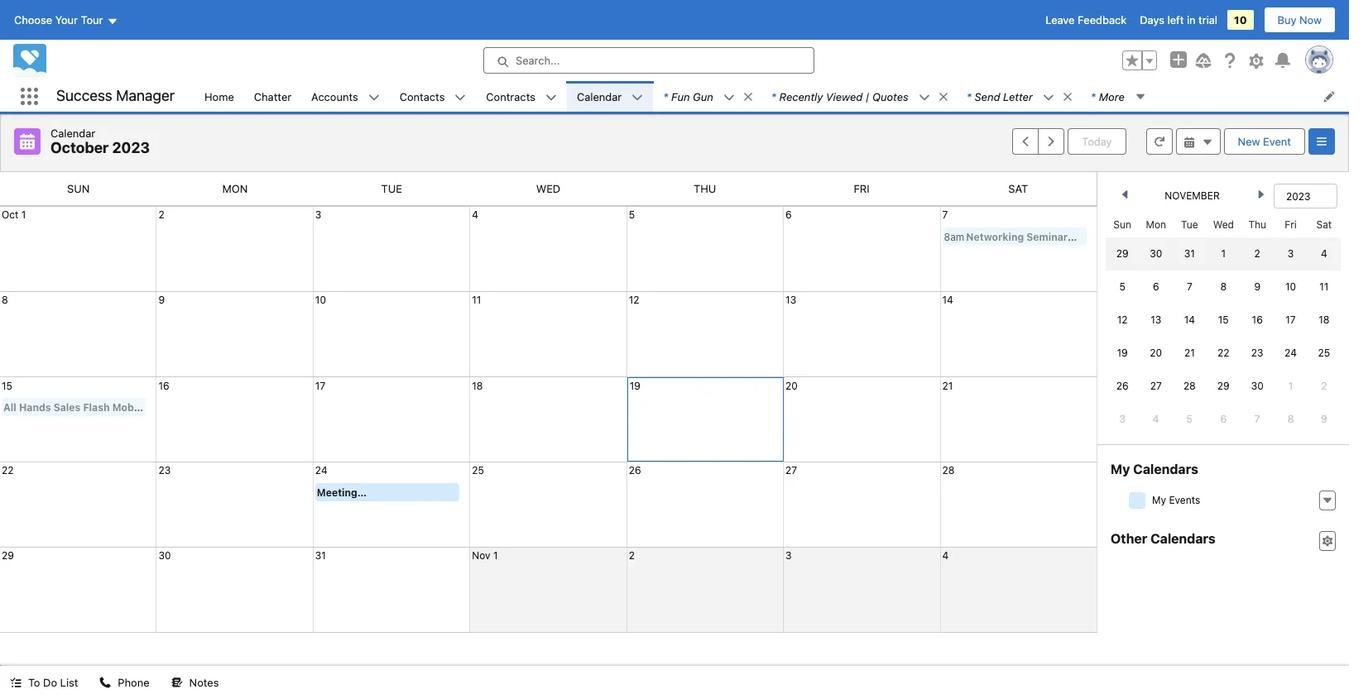 Task type: describe. For each thing, give the bounding box(es) containing it.
1 horizontal spatial 10
[[1234, 13, 1247, 26]]

0 horizontal spatial group
[[1013, 128, 1065, 155]]

1 vertical spatial 17
[[315, 380, 326, 392]]

success
[[56, 87, 112, 105]]

text default image inside notes button
[[171, 677, 183, 689]]

0 vertical spatial 12
[[629, 294, 639, 306]]

viewed
[[826, 90, 863, 103]]

10 button
[[315, 294, 326, 306]]

0 vertical spatial 7
[[942, 209, 948, 221]]

search...
[[516, 54, 560, 67]]

22 button
[[2, 464, 14, 477]]

fun
[[671, 90, 690, 103]]

accounts list item
[[301, 81, 390, 112]]

phone button
[[90, 666, 159, 699]]

0 horizontal spatial 19
[[630, 380, 641, 392]]

nov
[[472, 550, 491, 562]]

in
[[1187, 13, 1196, 26]]

calendars for other calendars
[[1151, 531, 1216, 546]]

1 horizontal spatial 2 button
[[629, 550, 635, 562]]

0 vertical spatial 11
[[1320, 281, 1329, 293]]

1 horizontal spatial 21
[[1185, 347, 1195, 359]]

1 horizontal spatial sun
[[1114, 219, 1132, 231]]

7 button
[[942, 209, 948, 221]]

* for * fun gun
[[663, 90, 668, 103]]

text default image inside contacts list item
[[455, 92, 466, 103]]

0 horizontal spatial 4 button
[[472, 209, 478, 221]]

15 button
[[2, 380, 12, 392]]

calendar link
[[567, 81, 632, 112]]

0 vertical spatial 17
[[1286, 314, 1296, 326]]

my for my calendars
[[1111, 462, 1130, 477]]

new event
[[1238, 135, 1291, 148]]

grid containing sun
[[1106, 212, 1341, 436]]

0 horizontal spatial thu
[[694, 182, 716, 195]]

2 vertical spatial 10
[[315, 294, 326, 306]]

contracts list item
[[476, 81, 567, 112]]

hands
[[19, 401, 51, 413]]

8am networking seminar
[[944, 231, 1068, 243]]

tour
[[81, 13, 103, 26]]

today
[[1082, 135, 1112, 148]]

other calendars
[[1111, 531, 1216, 546]]

2023
[[112, 139, 150, 156]]

meeting link
[[317, 486, 367, 499]]

2 list item from the left
[[761, 81, 957, 112]]

0 horizontal spatial 27
[[786, 464, 797, 477]]

list
[[60, 676, 78, 690]]

25 button
[[472, 464, 484, 477]]

contracts link
[[476, 81, 545, 112]]

wed inside grid
[[1213, 219, 1234, 231]]

14 button
[[942, 294, 953, 306]]

0 vertical spatial sat
[[1009, 182, 1028, 195]]

2 vertical spatial 5
[[1187, 413, 1193, 425]]

other
[[1111, 531, 1148, 546]]

1 vertical spatial 28
[[942, 464, 955, 477]]

1 vertical spatial 21
[[942, 380, 953, 392]]

0 horizontal spatial 18
[[472, 380, 483, 392]]

days left in trial
[[1140, 13, 1218, 26]]

calendars for my calendars
[[1133, 462, 1198, 477]]

1 horizontal spatial 22
[[1218, 347, 1230, 359]]

my events
[[1152, 494, 1200, 506]]

flash
[[83, 401, 110, 413]]

new
[[1238, 135, 1260, 148]]

0 vertical spatial 18
[[1319, 314, 1330, 326]]

to do list button
[[0, 666, 88, 699]]

30 button
[[158, 550, 171, 562]]

1 vertical spatial 23
[[158, 464, 171, 477]]

chatter
[[254, 90, 292, 103]]

left
[[1168, 13, 1184, 26]]

1 vertical spatial fri
[[1285, 219, 1297, 231]]

home link
[[195, 81, 244, 112]]

0 vertical spatial fri
[[854, 182, 870, 195]]

0 vertical spatial 29
[[1116, 248, 1129, 260]]

20 inside grid
[[1150, 347, 1162, 359]]

24 inside grid
[[1285, 347, 1297, 359]]

1 horizontal spatial mon
[[1146, 219, 1166, 231]]

calendar for calendar october 2023
[[50, 127, 95, 140]]

quotes
[[873, 90, 909, 103]]

october
[[50, 139, 109, 156]]

0 vertical spatial 15
[[1218, 314, 1229, 326]]

feedback
[[1078, 13, 1127, 26]]

26 inside grid
[[1116, 380, 1129, 392]]

my calendars
[[1111, 462, 1198, 477]]

1 vertical spatial 26
[[629, 464, 641, 477]]

seminar
[[1027, 231, 1068, 243]]

12 button
[[629, 294, 639, 306]]

november
[[1165, 190, 1220, 202]]

1 vertical spatial 16
[[158, 380, 169, 392]]

home
[[205, 90, 234, 103]]

1 horizontal spatial 25
[[1318, 347, 1330, 359]]

* for * send letter
[[967, 90, 972, 103]]

0 horizontal spatial 6
[[786, 209, 792, 221]]

2 vertical spatial 8
[[1288, 413, 1294, 425]]

1 vertical spatial tue
[[1181, 219, 1198, 231]]

sales
[[54, 401, 81, 413]]

0 horizontal spatial 29
[[2, 550, 14, 562]]

6 button
[[786, 209, 792, 221]]

1 vertical spatial 4 button
[[942, 550, 949, 562]]

success manager
[[56, 87, 175, 105]]

11 button
[[472, 294, 481, 306]]

8 button
[[2, 294, 8, 306]]

1 vertical spatial 30
[[1251, 380, 1264, 392]]

accounts
[[311, 90, 358, 103]]

* for * more
[[1091, 90, 1096, 103]]

1 horizontal spatial 3 button
[[786, 550, 792, 562]]

17 button
[[315, 380, 326, 392]]

0 vertical spatial 19
[[1117, 347, 1128, 359]]

events
[[1169, 494, 1200, 506]]

oct 1 button
[[2, 209, 26, 221]]

calendar for calendar
[[577, 90, 622, 103]]

8am
[[944, 231, 965, 243]]

1 vertical spatial 22
[[2, 464, 14, 477]]

31 button
[[315, 550, 326, 562]]

1 vertical spatial 24
[[315, 464, 328, 477]]

your
[[55, 13, 78, 26]]

27 button
[[786, 464, 797, 477]]

notes
[[189, 676, 219, 690]]

notes button
[[161, 666, 229, 699]]

12 inside grid
[[1117, 314, 1128, 326]]

0 horizontal spatial 20
[[786, 380, 798, 392]]

13 button
[[786, 294, 797, 306]]

0 horizontal spatial 9
[[158, 294, 165, 306]]

do
[[43, 676, 57, 690]]

1 vertical spatial 13
[[1151, 314, 1162, 326]]

21 button
[[942, 380, 953, 392]]

0 vertical spatial 3 button
[[315, 209, 321, 221]]

1 horizontal spatial 9
[[1254, 281, 1261, 293]]

20 button
[[786, 380, 798, 392]]

trial
[[1199, 13, 1218, 26]]

2 vertical spatial 9
[[1321, 413, 1328, 425]]

choose your tour
[[14, 13, 103, 26]]

search... button
[[483, 47, 815, 74]]

buy now
[[1278, 13, 1322, 26]]

contacts
[[400, 90, 445, 103]]

1 horizontal spatial 16
[[1252, 314, 1263, 326]]

0 horizontal spatial 11
[[472, 294, 481, 306]]

choose
[[14, 13, 52, 26]]

0 vertical spatial 31
[[1184, 248, 1195, 260]]

contacts list item
[[390, 81, 476, 112]]

1 horizontal spatial 5
[[1120, 281, 1126, 293]]

buy
[[1278, 13, 1297, 26]]

* send letter
[[967, 90, 1033, 103]]

choose your tour button
[[13, 7, 119, 33]]

list containing home
[[195, 81, 1349, 112]]

mob
[[112, 401, 134, 413]]

0 vertical spatial 27
[[1150, 380, 1162, 392]]

text default image inside the phone "button"
[[100, 677, 111, 689]]

1 vertical spatial 31
[[315, 550, 326, 562]]

send
[[975, 90, 1000, 103]]

* more
[[1091, 90, 1125, 103]]

0 vertical spatial 13
[[786, 294, 797, 306]]

2 vertical spatial 7
[[1255, 413, 1260, 425]]

accounts link
[[301, 81, 368, 112]]

nov 1 button
[[472, 550, 498, 562]]

1 horizontal spatial group
[[1123, 50, 1157, 70]]



Task type: vqa. For each thing, say whether or not it's contained in the screenshot.


Task type: locate. For each thing, give the bounding box(es) containing it.
2 horizontal spatial 10
[[1286, 281, 1296, 293]]

9
[[1254, 281, 1261, 293], [158, 294, 165, 306], [1321, 413, 1328, 425]]

0 horizontal spatial 8
[[2, 294, 8, 306]]

my
[[1111, 462, 1130, 477], [1152, 494, 1166, 506]]

0 vertical spatial calendar
[[577, 90, 622, 103]]

2 button
[[158, 209, 164, 221], [629, 550, 635, 562]]

26
[[1116, 380, 1129, 392], [629, 464, 641, 477]]

nov 1
[[472, 550, 498, 562]]

24
[[1285, 347, 1297, 359], [315, 464, 328, 477]]

chatter link
[[244, 81, 301, 112]]

1 vertical spatial 3 button
[[786, 550, 792, 562]]

2 horizontal spatial 6
[[1221, 413, 1227, 425]]

16
[[1252, 314, 1263, 326], [158, 380, 169, 392]]

contacts link
[[390, 81, 455, 112]]

tue
[[381, 182, 402, 195], [1181, 219, 1198, 231]]

leave feedback
[[1046, 13, 1127, 26]]

calendars up my events in the bottom of the page
[[1133, 462, 1198, 477]]

20
[[1150, 347, 1162, 359], [786, 380, 798, 392]]

1 vertical spatial mon
[[1146, 219, 1166, 231]]

1 * from the left
[[663, 90, 668, 103]]

0 horizontal spatial fri
[[854, 182, 870, 195]]

0 vertical spatial group
[[1123, 50, 1157, 70]]

1 vertical spatial 14
[[1184, 314, 1195, 326]]

meeting
[[317, 486, 357, 499]]

oct
[[2, 209, 19, 221]]

event
[[1263, 135, 1291, 148]]

0 horizontal spatial 12
[[629, 294, 639, 306]]

0 vertical spatial 4 button
[[472, 209, 478, 221]]

1 horizontal spatial tue
[[1181, 219, 1198, 231]]

1 horizontal spatial calendar
[[577, 90, 622, 103]]

calendar october 2023
[[50, 127, 150, 156]]

0 horizontal spatial 26
[[629, 464, 641, 477]]

0 vertical spatial 20
[[1150, 347, 1162, 359]]

contracts
[[486, 90, 536, 103]]

days
[[1140, 13, 1165, 26]]

5 button
[[629, 209, 635, 221]]

calendar down search... 'button'
[[577, 90, 622, 103]]

text default image
[[938, 91, 949, 102], [1062, 91, 1074, 102], [1135, 91, 1146, 102], [368, 92, 380, 103], [455, 92, 466, 103], [632, 92, 643, 103], [723, 92, 735, 103], [1043, 92, 1055, 103], [1183, 136, 1195, 148], [1202, 136, 1213, 148], [1322, 536, 1334, 547], [10, 677, 22, 689]]

0 vertical spatial 30
[[1150, 248, 1162, 260]]

* left the fun
[[663, 90, 668, 103]]

0 horizontal spatial 2 button
[[158, 209, 164, 221]]

0 horizontal spatial 17
[[315, 380, 326, 392]]

group down days
[[1123, 50, 1157, 70]]

15
[[1218, 314, 1229, 326], [2, 380, 12, 392]]

networking
[[966, 231, 1024, 243]]

gun
[[693, 90, 713, 103]]

|
[[866, 90, 870, 103]]

1 vertical spatial 27
[[786, 464, 797, 477]]

1 horizontal spatial 26
[[1116, 380, 1129, 392]]

1 vertical spatial 10
[[1286, 281, 1296, 293]]

0 horizontal spatial mon
[[222, 182, 248, 195]]

0 vertical spatial my
[[1111, 462, 1130, 477]]

text default image inside calendar list item
[[632, 92, 643, 103]]

1 horizontal spatial 19
[[1117, 347, 1128, 359]]

3 button
[[315, 209, 321, 221], [786, 550, 792, 562]]

text default image inside contracts list item
[[545, 92, 557, 103]]

1 vertical spatial 25
[[472, 464, 484, 477]]

0 horizontal spatial my
[[1111, 462, 1130, 477]]

27
[[1150, 380, 1162, 392], [786, 464, 797, 477]]

1 horizontal spatial 6
[[1153, 281, 1159, 293]]

2 * from the left
[[771, 90, 776, 103]]

hide items image
[[1129, 492, 1146, 509]]

1 vertical spatial 18
[[472, 380, 483, 392]]

1 vertical spatial thu
[[1249, 219, 1267, 231]]

1 horizontal spatial 28
[[1184, 380, 1196, 392]]

0 horizontal spatial 15
[[2, 380, 12, 392]]

19
[[1117, 347, 1128, 359], [630, 380, 641, 392]]

1 horizontal spatial 20
[[1150, 347, 1162, 359]]

0 vertical spatial 5
[[629, 209, 635, 221]]

1 vertical spatial 6
[[1153, 281, 1159, 293]]

2 vertical spatial 30
[[158, 550, 171, 562]]

1 vertical spatial wed
[[1213, 219, 1234, 231]]

* left send
[[967, 90, 972, 103]]

* fun gun
[[663, 90, 713, 103]]

calendars down events at the right bottom of page
[[1151, 531, 1216, 546]]

1 horizontal spatial 30
[[1150, 248, 1162, 260]]

1 horizontal spatial my
[[1152, 494, 1166, 506]]

networking seminar link
[[966, 231, 1068, 243]]

wed
[[536, 182, 561, 195], [1213, 219, 1234, 231]]

0 horizontal spatial 10
[[315, 294, 326, 306]]

31 down meeting
[[315, 550, 326, 562]]

1 vertical spatial 5
[[1120, 281, 1126, 293]]

0 vertical spatial wed
[[536, 182, 561, 195]]

to do list
[[28, 676, 78, 690]]

my right hide items icon on the bottom right
[[1152, 494, 1166, 506]]

28 inside grid
[[1184, 380, 1196, 392]]

list item
[[653, 81, 761, 112], [761, 81, 957, 112], [957, 81, 1081, 112]]

5
[[629, 209, 635, 221], [1120, 281, 1126, 293], [1187, 413, 1193, 425]]

* left the recently
[[771, 90, 776, 103]]

1 horizontal spatial 23
[[1251, 347, 1264, 359]]

calendar list item
[[567, 81, 653, 112]]

28 button
[[942, 464, 955, 477]]

0 vertical spatial 21
[[1185, 347, 1195, 359]]

0 vertical spatial 10
[[1234, 13, 1247, 26]]

28
[[1184, 380, 1196, 392], [942, 464, 955, 477]]

1 horizontal spatial wed
[[1213, 219, 1234, 231]]

0 horizontal spatial 23
[[158, 464, 171, 477]]

23 button
[[158, 464, 171, 477]]

0 horizontal spatial 24
[[315, 464, 328, 477]]

29
[[1116, 248, 1129, 260], [1218, 380, 1230, 392], [2, 550, 14, 562]]

0 vertical spatial 26
[[1116, 380, 1129, 392]]

1
[[21, 209, 26, 221], [1221, 248, 1226, 260], [1289, 380, 1293, 392], [493, 550, 498, 562]]

leave
[[1046, 13, 1075, 26]]

11
[[1320, 281, 1329, 293], [472, 294, 481, 306]]

29 button
[[2, 550, 14, 562]]

0 vertical spatial 8
[[1221, 281, 1227, 293]]

sun right seminar
[[1114, 219, 1132, 231]]

1 vertical spatial calendars
[[1151, 531, 1216, 546]]

thu inside grid
[[1249, 219, 1267, 231]]

sun
[[67, 182, 90, 195], [1114, 219, 1132, 231]]

19 button
[[630, 380, 641, 392]]

text default image inside the accounts list item
[[368, 92, 380, 103]]

1 horizontal spatial 31
[[1184, 248, 1195, 260]]

sun down the october
[[67, 182, 90, 195]]

0 vertical spatial mon
[[222, 182, 248, 195]]

18
[[1319, 314, 1330, 326], [472, 380, 483, 392]]

all hands sales flash mob
[[3, 401, 134, 413]]

1 horizontal spatial 24
[[1285, 347, 1297, 359]]

16 button
[[158, 380, 169, 392]]

buy now button
[[1264, 7, 1336, 33]]

0 horizontal spatial 3 button
[[315, 209, 321, 221]]

group
[[1123, 50, 1157, 70], [1013, 128, 1065, 155]]

0 vertical spatial 14
[[942, 294, 953, 306]]

1 horizontal spatial fri
[[1285, 219, 1297, 231]]

1 vertical spatial 8
[[2, 294, 8, 306]]

1 list item from the left
[[653, 81, 761, 112]]

oct 1
[[2, 209, 26, 221]]

13
[[786, 294, 797, 306], [1151, 314, 1162, 326]]

1 vertical spatial calendar
[[50, 127, 95, 140]]

letter
[[1003, 90, 1033, 103]]

calendars
[[1133, 462, 1198, 477], [1151, 531, 1216, 546]]

now
[[1300, 13, 1322, 26]]

0 vertical spatial 2 button
[[158, 209, 164, 221]]

1 vertical spatial 20
[[786, 380, 798, 392]]

my up hide items icon on the bottom right
[[1111, 462, 1130, 477]]

group down letter
[[1013, 128, 1065, 155]]

3 * from the left
[[967, 90, 972, 103]]

calendar
[[577, 90, 622, 103], [50, 127, 95, 140]]

0 vertical spatial 28
[[1184, 380, 1196, 392]]

phone
[[118, 676, 150, 690]]

text default image inside to do list "button"
[[10, 677, 22, 689]]

1 horizontal spatial 27
[[1150, 380, 1162, 392]]

* recently viewed | quotes
[[771, 90, 909, 103]]

leave feedback link
[[1046, 13, 1127, 26]]

0 horizontal spatial 30
[[158, 550, 171, 562]]

* for * recently viewed | quotes
[[771, 90, 776, 103]]

1 horizontal spatial 7
[[1187, 281, 1193, 293]]

1 horizontal spatial 4 button
[[942, 550, 949, 562]]

0 horizontal spatial wed
[[536, 182, 561, 195]]

2 horizontal spatial 9
[[1321, 413, 1328, 425]]

list
[[195, 81, 1349, 112]]

1 vertical spatial sat
[[1317, 219, 1332, 231]]

2 horizontal spatial 8
[[1288, 413, 1294, 425]]

9 button
[[158, 294, 165, 306]]

10
[[1234, 13, 1247, 26], [1286, 281, 1296, 293], [315, 294, 326, 306]]

0 vertical spatial 6
[[786, 209, 792, 221]]

1 horizontal spatial 29
[[1116, 248, 1129, 260]]

* left more
[[1091, 90, 1096, 103]]

grid
[[1106, 212, 1341, 436]]

12
[[629, 294, 639, 306], [1117, 314, 1128, 326]]

text default image
[[742, 91, 754, 102], [545, 92, 557, 103], [919, 92, 930, 103], [1322, 495, 1334, 506], [100, 677, 111, 689], [171, 677, 183, 689]]

31
[[1184, 248, 1195, 260], [315, 550, 326, 562]]

calendar inside calendar october 2023
[[50, 127, 95, 140]]

4 * from the left
[[1091, 90, 1096, 103]]

0 horizontal spatial 25
[[472, 464, 484, 477]]

24 button
[[315, 464, 328, 477]]

26 button
[[629, 464, 641, 477]]

manager
[[116, 87, 175, 105]]

14
[[942, 294, 953, 306], [1184, 314, 1195, 326]]

6
[[786, 209, 792, 221], [1153, 281, 1159, 293], [1221, 413, 1227, 425]]

sat
[[1009, 182, 1028, 195], [1317, 219, 1332, 231]]

today button
[[1068, 128, 1126, 155]]

to
[[28, 676, 40, 690]]

0 vertical spatial sun
[[67, 182, 90, 195]]

calendar inside list item
[[577, 90, 622, 103]]

calendar down success
[[50, 127, 95, 140]]

my for my events
[[1152, 494, 1166, 506]]

3 list item from the left
[[957, 81, 1081, 112]]

0 horizontal spatial tue
[[381, 182, 402, 195]]

0 vertical spatial 25
[[1318, 347, 1330, 359]]

4 button
[[472, 209, 478, 221], [942, 550, 949, 562]]

1 vertical spatial 29
[[1218, 380, 1230, 392]]

1 vertical spatial 7
[[1187, 281, 1193, 293]]

31 down november
[[1184, 248, 1195, 260]]

new event button
[[1224, 128, 1305, 155]]

22
[[1218, 347, 1230, 359], [2, 464, 14, 477]]

all hands sales flash mob link
[[3, 401, 134, 413]]

0 horizontal spatial sun
[[67, 182, 90, 195]]



